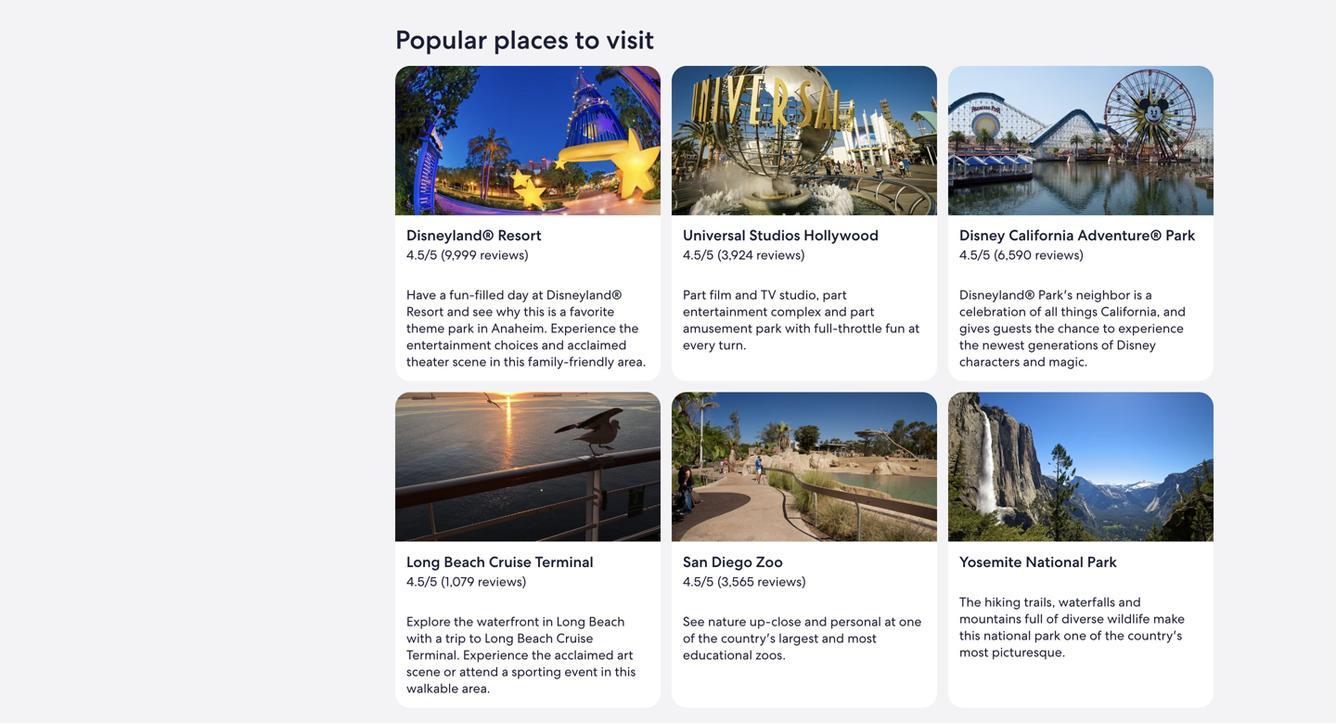 Task type: locate. For each thing, give the bounding box(es) containing it.
a up experience
[[1146, 287, 1153, 303]]

1 horizontal spatial with
[[785, 320, 811, 337]]

0 vertical spatial entertainment
[[683, 303, 768, 320]]

the left newest
[[960, 337, 979, 353]]

1 vertical spatial entertainment
[[407, 337, 491, 353]]

beach inside 'long beach cruise terminal 4.5 /5 ( 1,079 reviews )'
[[444, 552, 486, 572]]

see
[[683, 613, 705, 630]]

reviews down studios
[[757, 247, 801, 263]]

reviews
[[480, 247, 525, 263], [757, 247, 801, 263], [1036, 247, 1080, 263], [478, 573, 522, 590], [758, 573, 802, 590]]

0 horizontal spatial scene
[[407, 663, 441, 680]]

california,
[[1101, 303, 1161, 320]]

is
[[1134, 287, 1143, 303], [548, 303, 557, 320]]

tv
[[761, 287, 777, 303]]

is inside have a fun-filled day at disneyland® resort and see why this is a favorite theme park in anaheim. experience the entertainment choices and acclaimed theater scene in this family-friendly area.
[[548, 303, 557, 320]]

of
[[1030, 303, 1042, 320], [1102, 337, 1114, 353], [1047, 610, 1059, 627], [1090, 627, 1102, 644], [683, 630, 695, 647]]

0 horizontal spatial to
[[469, 630, 482, 647]]

one inside the hiking trails, waterfalls and mountains full of diverse wildlife make this national park one of the country's most picturesque.
[[1064, 627, 1087, 644]]

/5 down san
[[701, 573, 714, 590]]

0 vertical spatial disney
[[960, 226, 1006, 245]]

1 horizontal spatial experience
[[551, 320, 616, 337]]

in
[[478, 320, 488, 337], [490, 353, 501, 370], [543, 613, 553, 630], [601, 663, 612, 680]]

the
[[960, 594, 982, 610]]

) up see nature up-close and personal at one of the country's largest and most educational zoos. on the right of the page
[[802, 573, 806, 590]]

most inside see nature up-close and personal at one of the country's largest and most educational zoos.
[[848, 630, 877, 647]]

disney down california,
[[1117, 337, 1157, 353]]

0 horizontal spatial at
[[532, 287, 544, 303]]

) down adventure®
[[1080, 247, 1084, 263]]

at right fun
[[909, 320, 920, 337]]

) inside san diego zoo 4.5 /5 ( 3,565 reviews )
[[802, 573, 806, 590]]

experience
[[551, 320, 616, 337], [463, 647, 529, 663]]

/5
[[425, 247, 437, 263], [701, 247, 714, 263], [978, 247, 991, 263], [425, 573, 437, 590], [701, 573, 714, 590]]

this right event
[[615, 663, 636, 680]]

resort up day
[[498, 226, 542, 245]]

universal
[[683, 226, 746, 245]]

the right explore
[[454, 613, 474, 630]]

reviews inside san diego zoo 4.5 /5 ( 3,565 reviews )
[[758, 573, 802, 590]]

the left event
[[532, 647, 551, 663]]

the
[[619, 320, 639, 337], [1035, 320, 1055, 337], [960, 337, 979, 353], [454, 613, 474, 630], [1105, 627, 1125, 644], [698, 630, 718, 647], [532, 647, 551, 663]]

reviews right 1,079
[[478, 573, 522, 590]]

one down waterfalls
[[1064, 627, 1087, 644]]

2 vertical spatial to
[[469, 630, 482, 647]]

park down trails,
[[1035, 627, 1061, 644]]

beach up sporting
[[517, 630, 553, 647]]

4.5 left "6,590"
[[960, 247, 978, 263]]

with left "trip"
[[407, 630, 432, 647]]

) inside the disneyland® resort 4.5 /5 ( 9,999 reviews )
[[525, 247, 529, 263]]

0 horizontal spatial resort
[[407, 303, 444, 320]]

to
[[575, 23, 600, 56], [1103, 320, 1116, 337], [469, 630, 482, 647]]

1 vertical spatial at
[[909, 320, 920, 337]]

experience down the waterfront
[[463, 647, 529, 663]]

and right "choices"
[[542, 337, 564, 353]]

most right largest
[[848, 630, 877, 647]]

yosemite national park
[[960, 552, 1118, 572]]

0 horizontal spatial park
[[1088, 552, 1118, 572]]

at inside have a fun-filled day at disneyland® resort and see why this is a favorite theme park in anaheim. experience the entertainment choices and acclaimed theater scene in this family-friendly area.
[[532, 287, 544, 303]]

mountains
[[960, 610, 1022, 627]]

this inside the hiking trails, waterfalls and mountains full of diverse wildlife make this national park one of the country's most picturesque.
[[960, 627, 981, 644]]

and left tv
[[735, 287, 758, 303]]

1 vertical spatial acclaimed
[[555, 647, 614, 663]]

things
[[1062, 303, 1098, 320]]

amusement
[[683, 320, 753, 337]]

0 horizontal spatial park
[[448, 320, 474, 337]]

1 horizontal spatial entertainment
[[683, 303, 768, 320]]

area. right or
[[462, 680, 491, 697]]

0 horizontal spatial most
[[848, 630, 877, 647]]

/5 left "6,590"
[[978, 247, 991, 263]]

2 horizontal spatial to
[[1103, 320, 1116, 337]]

is right the anaheim.
[[548, 303, 557, 320]]

the right favorite on the left of page
[[619, 320, 639, 337]]

0 horizontal spatial long
[[407, 552, 440, 572]]

0 horizontal spatial part
[[823, 287, 847, 303]]

have
[[407, 287, 436, 303]]

long
[[407, 552, 440, 572], [557, 613, 586, 630], [485, 630, 514, 647]]

/5 inside disney california adventure® park 4.5 /5 ( 6,590 reviews )
[[978, 247, 991, 263]]

1 vertical spatial with
[[407, 630, 432, 647]]

part
[[823, 287, 847, 303], [851, 303, 875, 320]]

nature
[[708, 613, 747, 630]]

2 horizontal spatial long
[[557, 613, 586, 630]]

(
[[441, 247, 445, 263], [718, 247, 722, 263], [994, 247, 998, 263], [441, 573, 445, 590], [718, 573, 722, 590]]

with
[[785, 320, 811, 337], [407, 630, 432, 647]]

1 vertical spatial scene
[[407, 663, 441, 680]]

at right day
[[532, 287, 544, 303]]

beach up 1,079
[[444, 552, 486, 572]]

of down waterfalls
[[1090, 627, 1102, 644]]

0 vertical spatial experience
[[551, 320, 616, 337]]

reviews right 9,999
[[480, 247, 525, 263]]

/5 down universal
[[701, 247, 714, 263]]

disneyland® inside disneyland® park's neighbor is a celebration of all things california, and gives guests the chance to experience the newest generations of disney characters and magic.
[[960, 287, 1036, 303]]

most down mountains
[[960, 644, 989, 661]]

1 horizontal spatial is
[[1134, 287, 1143, 303]]

disney inside disney california adventure® park 4.5 /5 ( 6,590 reviews )
[[960, 226, 1006, 245]]

resort left fun-
[[407, 303, 444, 320]]

a left "trip"
[[436, 630, 442, 647]]

part up full-
[[823, 287, 847, 303]]

or
[[444, 663, 456, 680]]

to right chance
[[1103, 320, 1116, 337]]

1 vertical spatial disney
[[1117, 337, 1157, 353]]

0 vertical spatial resort
[[498, 226, 542, 245]]

celebration
[[960, 303, 1027, 320]]

of inside see nature up-close and personal at one of the country's largest and most educational zoos.
[[683, 630, 695, 647]]

park inside disney california adventure® park 4.5 /5 ( 6,590 reviews )
[[1166, 226, 1196, 245]]

a left favorite on the left of page
[[560, 303, 567, 320]]

park right adventure®
[[1166, 226, 1196, 245]]

2 horizontal spatial disneyland®
[[960, 287, 1036, 303]]

country's
[[1128, 627, 1183, 644], [721, 630, 776, 647]]

this down the
[[960, 627, 981, 644]]

entertainment up turn.
[[683, 303, 768, 320]]

entertainment
[[683, 303, 768, 320], [407, 337, 491, 353]]

1 horizontal spatial most
[[960, 644, 989, 661]]

) inside the universal studios hollywood 4.5 /5 ( 3,924 reviews )
[[801, 247, 805, 263]]

entertainment inside have a fun-filled day at disneyland® resort and see why this is a favorite theme park in anaheim. experience the entertainment choices and acclaimed theater scene in this family-friendly area.
[[407, 337, 491, 353]]

2 horizontal spatial park
[[1035, 627, 1061, 644]]

the inside have a fun-filled day at disneyland® resort and see why this is a favorite theme park in anaheim. experience the entertainment choices and acclaimed theater scene in this family-friendly area.
[[619, 320, 639, 337]]

long up event
[[557, 613, 586, 630]]

and right largest
[[822, 630, 845, 647]]

is right neighbor
[[1134, 287, 1143, 303]]

and left magic.
[[1024, 353, 1046, 370]]

cruise left terminal
[[489, 552, 532, 572]]

1 horizontal spatial park
[[1166, 226, 1196, 245]]

1 horizontal spatial disneyland®
[[547, 287, 622, 303]]

part left fun
[[851, 303, 875, 320]]

0 horizontal spatial entertainment
[[407, 337, 491, 353]]

and left make
[[1119, 594, 1142, 610]]

) up studio,
[[801, 247, 805, 263]]

park down fun-
[[448, 320, 474, 337]]

0 vertical spatial with
[[785, 320, 811, 337]]

1 horizontal spatial one
[[1064, 627, 1087, 644]]

0 horizontal spatial with
[[407, 630, 432, 647]]

make
[[1154, 610, 1185, 627]]

disney california adventure® park showing rides and signage image
[[949, 66, 1214, 215]]

one inside see nature up-close and personal at one of the country's largest and most educational zoos.
[[899, 613, 922, 630]]

1 vertical spatial resort
[[407, 303, 444, 320]]

theater
[[407, 353, 449, 370]]

terminal
[[535, 552, 594, 572]]

long up attend at left
[[485, 630, 514, 647]]

disney
[[960, 226, 1006, 245], [1117, 337, 1157, 353]]

long up explore
[[407, 552, 440, 572]]

one right personal
[[899, 613, 922, 630]]

disney up "6,590"
[[960, 226, 1006, 245]]

2 vertical spatial at
[[885, 613, 896, 630]]

1 horizontal spatial at
[[885, 613, 896, 630]]

1 vertical spatial area.
[[462, 680, 491, 697]]

zoo
[[756, 552, 783, 572]]

universal studios hollywood 4.5 /5 ( 3,924 reviews )
[[683, 226, 879, 263]]

9,999
[[445, 247, 477, 263]]

experience up friendly
[[551, 320, 616, 337]]

beach
[[444, 552, 486, 572], [589, 613, 625, 630], [517, 630, 553, 647]]

1 horizontal spatial area.
[[618, 353, 646, 370]]

california
[[1009, 226, 1075, 245]]

zoos.
[[756, 647, 786, 663]]

1 horizontal spatial scene
[[453, 353, 487, 370]]

0 vertical spatial area.
[[618, 353, 646, 370]]

( inside the disneyland® resort 4.5 /5 ( 9,999 reviews )
[[441, 247, 445, 263]]

acclaimed inside have a fun-filled day at disneyland® resort and see why this is a favorite theme park in anaheim. experience the entertainment choices and acclaimed theater scene in this family-friendly area.
[[568, 337, 627, 353]]

reviews inside the disneyland® resort 4.5 /5 ( 9,999 reviews )
[[480, 247, 525, 263]]

1 vertical spatial experience
[[463, 647, 529, 663]]

resort
[[498, 226, 542, 245], [407, 303, 444, 320]]

a
[[440, 287, 446, 303], [1146, 287, 1153, 303], [560, 303, 567, 320], [436, 630, 442, 647], [502, 663, 509, 680]]

wildlife
[[1108, 610, 1151, 627]]

scene inside have a fun-filled day at disneyland® resort and see why this is a favorite theme park in anaheim. experience the entertainment choices and acclaimed theater scene in this family-friendly area.
[[453, 353, 487, 370]]

0 vertical spatial scene
[[453, 353, 487, 370]]

0 horizontal spatial country's
[[721, 630, 776, 647]]

( inside san diego zoo 4.5 /5 ( 3,565 reviews )
[[718, 573, 722, 590]]

the inside the hiking trails, waterfalls and mountains full of diverse wildlife make this national park one of the country's most picturesque.
[[1105, 627, 1125, 644]]

at right personal
[[885, 613, 896, 630]]

at
[[532, 287, 544, 303], [909, 320, 920, 337], [885, 613, 896, 630]]

entertainment down see
[[407, 337, 491, 353]]

) up day
[[525, 247, 529, 263]]

0 vertical spatial cruise
[[489, 552, 532, 572]]

to left visit
[[575, 23, 600, 56]]

in left art
[[601, 663, 612, 680]]

4.5 up have
[[407, 247, 425, 263]]

area.
[[618, 353, 646, 370], [462, 680, 491, 697]]

acclaimed left art
[[555, 647, 614, 663]]

to inside disneyland® park's neighbor is a celebration of all things california, and gives guests the chance to experience the newest generations of disney characters and magic.
[[1103, 320, 1116, 337]]

area. right friendly
[[618, 353, 646, 370]]

0 horizontal spatial beach
[[444, 552, 486, 572]]

disneyland® right day
[[547, 287, 622, 303]]

0 vertical spatial park
[[1166, 226, 1196, 245]]

in left "why"
[[478, 320, 488, 337]]

waterfalls
[[1059, 594, 1116, 610]]

waterfront
[[477, 613, 539, 630]]

0 horizontal spatial disney
[[960, 226, 1006, 245]]

) up the waterfront
[[522, 573, 527, 590]]

to right "trip"
[[469, 630, 482, 647]]

4.5 up explore
[[407, 573, 425, 590]]

scene left or
[[407, 663, 441, 680]]

1 horizontal spatial resort
[[498, 226, 542, 245]]

beach up art
[[589, 613, 625, 630]]

diego
[[712, 552, 753, 572]]

3,924
[[722, 247, 754, 263]]

yosemite
[[960, 552, 1023, 572]]

a inside disneyland® park's neighbor is a celebration of all things california, and gives guests the chance to experience the newest generations of disney characters and magic.
[[1146, 287, 1153, 303]]

1 vertical spatial cruise
[[557, 630, 594, 647]]

turn.
[[719, 337, 747, 353]]

park up waterfalls
[[1088, 552, 1118, 572]]

educational
[[683, 647, 753, 663]]

cruise up event
[[557, 630, 594, 647]]

scene inside explore the waterfront in long beach with a trip to long beach cruise terminal. experience the acclaimed art scene or attend a sporting event in this walkable area.
[[407, 663, 441, 680]]

acclaimed down favorite on the left of page
[[568, 337, 627, 353]]

this
[[524, 303, 545, 320], [504, 353, 525, 370], [960, 627, 981, 644], [615, 663, 636, 680]]

cruise inside 'long beach cruise terminal 4.5 /5 ( 1,079 reviews )'
[[489, 552, 532, 572]]

reviews down california
[[1036, 247, 1080, 263]]

4.5 down san
[[683, 573, 701, 590]]

and left see
[[447, 303, 470, 320]]

4.5 inside 'long beach cruise terminal 4.5 /5 ( 1,079 reviews )'
[[407, 573, 425, 590]]

0 horizontal spatial disneyland®
[[407, 226, 494, 245]]

universal studios which includes rides, signage and a fountain image
[[672, 66, 938, 215]]

reviews inside 'long beach cruise terminal 4.5 /5 ( 1,079 reviews )'
[[478, 573, 522, 590]]

every
[[683, 337, 716, 353]]

studio,
[[780, 287, 820, 303]]

disneyland® up 9,999
[[407, 226, 494, 245]]

with inside part film and tv studio, part entertainment complex and part amusement park with full-throttle fun at every turn.
[[785, 320, 811, 337]]

terminal.
[[407, 647, 460, 663]]

disney california adventure® park 4.5 /5 ( 6,590 reviews )
[[960, 226, 1196, 263]]

1 horizontal spatial cruise
[[557, 630, 594, 647]]

0 vertical spatial at
[[532, 287, 544, 303]]

friendly
[[569, 353, 615, 370]]

1 vertical spatial to
[[1103, 320, 1116, 337]]

1 vertical spatial park
[[1088, 552, 1118, 572]]

park
[[1166, 226, 1196, 245], [1088, 552, 1118, 572]]

/5 inside san diego zoo 4.5 /5 ( 3,565 reviews )
[[701, 573, 714, 590]]

this right "why"
[[524, 303, 545, 320]]

guests
[[994, 320, 1032, 337]]

fun
[[886, 320, 906, 337]]

4.5 inside the universal studios hollywood 4.5 /5 ( 3,924 reviews )
[[683, 247, 701, 263]]

the right diverse
[[1105, 627, 1125, 644]]

theme
[[407, 320, 445, 337]]

long beach cruise terminal 4.5 /5 ( 1,079 reviews )
[[407, 552, 594, 590]]

chance
[[1058, 320, 1100, 337]]

0 horizontal spatial area.
[[462, 680, 491, 697]]

1 horizontal spatial disney
[[1117, 337, 1157, 353]]

disneyland® for park's
[[960, 287, 1036, 303]]

0 vertical spatial to
[[575, 23, 600, 56]]

up-
[[750, 613, 772, 630]]

reviews down zoo
[[758, 573, 802, 590]]

0 horizontal spatial experience
[[463, 647, 529, 663]]

diverse
[[1062, 610, 1105, 627]]

cruise
[[489, 552, 532, 572], [557, 630, 594, 647]]

the left up-
[[698, 630, 718, 647]]

0 horizontal spatial one
[[899, 613, 922, 630]]

/5 inside the disneyland® resort 4.5 /5 ( 9,999 reviews )
[[425, 247, 437, 263]]

0 horizontal spatial cruise
[[489, 552, 532, 572]]

disneyland® up guests
[[960, 287, 1036, 303]]

1 horizontal spatial park
[[756, 320, 782, 337]]

4.5 down universal
[[683, 247, 701, 263]]

/5 left 1,079
[[425, 573, 437, 590]]

a left fun-
[[440, 287, 446, 303]]

scene right "theater"
[[453, 353, 487, 370]]

/5 left 9,999
[[425, 247, 437, 263]]

1 horizontal spatial country's
[[1128, 627, 1183, 644]]

with left full-
[[785, 320, 811, 337]]

park down tv
[[756, 320, 782, 337]]

0 vertical spatial acclaimed
[[568, 337, 627, 353]]

of left 'nature'
[[683, 630, 695, 647]]

most
[[848, 630, 877, 647], [960, 644, 989, 661]]

resort inside the disneyland® resort 4.5 /5 ( 9,999 reviews )
[[498, 226, 542, 245]]

area. inside have a fun-filled day at disneyland® resort and see why this is a favorite theme park in anaheim. experience the entertainment choices and acclaimed theater scene in this family-friendly area.
[[618, 353, 646, 370]]

long beach, ca, usa image
[[395, 392, 661, 542]]

disneyland® inside the disneyland® resort 4.5 /5 ( 9,999 reviews )
[[407, 226, 494, 245]]

park's
[[1039, 287, 1073, 303]]

0 horizontal spatial is
[[548, 303, 557, 320]]

2 horizontal spatial at
[[909, 320, 920, 337]]

country's inside the hiking trails, waterfalls and mountains full of diverse wildlife make this national park one of the country's most picturesque.
[[1128, 627, 1183, 644]]

3,565
[[722, 573, 755, 590]]

1 horizontal spatial part
[[851, 303, 875, 320]]

scene
[[453, 353, 487, 370], [407, 663, 441, 680]]



Task type: describe. For each thing, give the bounding box(es) containing it.
disneyland® resort image
[[395, 66, 661, 215]]

( inside the universal studios hollywood 4.5 /5 ( 3,924 reviews )
[[718, 247, 722, 263]]

all
[[1045, 303, 1058, 320]]

personal
[[831, 613, 882, 630]]

( inside 'long beach cruise terminal 4.5 /5 ( 1,079 reviews )'
[[441, 573, 445, 590]]

national
[[984, 627, 1032, 644]]

art
[[617, 647, 634, 663]]

disneyland® inside have a fun-filled day at disneyland® resort and see why this is a favorite theme park in anaheim. experience the entertainment choices and acclaimed theater scene in this family-friendly area.
[[547, 287, 622, 303]]

this inside explore the waterfront in long beach with a trip to long beach cruise terminal. experience the acclaimed art scene or attend a sporting event in this walkable area.
[[615, 663, 636, 680]]

fun-
[[450, 287, 475, 303]]

film
[[710, 287, 732, 303]]

places
[[494, 23, 569, 56]]

1 horizontal spatial beach
[[517, 630, 553, 647]]

resort inside have a fun-filled day at disneyland® resort and see why this is a favorite theme park in anaheim. experience the entertainment choices and acclaimed theater scene in this family-friendly area.
[[407, 303, 444, 320]]

/5 inside 'long beach cruise terminal 4.5 /5 ( 1,079 reviews )'
[[425, 573, 437, 590]]

walkable
[[407, 680, 459, 697]]

in down the anaheim.
[[490, 353, 501, 370]]

day
[[508, 287, 529, 303]]

gives
[[960, 320, 990, 337]]

to inside explore the waterfront in long beach with a trip to long beach cruise terminal. experience the acclaimed art scene or attend a sporting event in this walkable area.
[[469, 630, 482, 647]]

full-
[[814, 320, 838, 337]]

of right chance
[[1102, 337, 1114, 353]]

acclaimed inside explore the waterfront in long beach with a trip to long beach cruise terminal. experience the acclaimed art scene or attend a sporting event in this walkable area.
[[555, 647, 614, 663]]

experience
[[1119, 320, 1184, 337]]

complex
[[771, 303, 822, 320]]

trails,
[[1025, 594, 1056, 610]]

national
[[1026, 552, 1084, 572]]

reviews inside the universal studios hollywood 4.5 /5 ( 3,924 reviews )
[[757, 247, 801, 263]]

area. inside explore the waterfront in long beach with a trip to long beach cruise terminal. experience the acclaimed art scene or attend a sporting event in this walkable area.
[[462, 680, 491, 697]]

anaheim.
[[492, 320, 548, 337]]

part
[[683, 287, 707, 303]]

reviews inside disney california adventure® park 4.5 /5 ( 6,590 reviews )
[[1036, 247, 1080, 263]]

see
[[473, 303, 493, 320]]

/5 inside the universal studios hollywood 4.5 /5 ( 3,924 reviews )
[[701, 247, 714, 263]]

largest
[[779, 630, 819, 647]]

at inside part film and tv studio, part entertainment complex and part amusement park with full-throttle fun at every turn.
[[909, 320, 920, 337]]

and right close
[[805, 613, 827, 630]]

long inside 'long beach cruise terminal 4.5 /5 ( 1,079 reviews )'
[[407, 552, 440, 572]]

sporting
[[512, 663, 562, 680]]

event
[[565, 663, 598, 680]]

hollywood
[[804, 226, 879, 245]]

disneyland® park's neighbor is a celebration of all things california, and gives guests the chance to experience the newest generations of disney characters and magic.
[[960, 287, 1186, 370]]

disneyland® resort 4.5 /5 ( 9,999 reviews )
[[407, 226, 542, 263]]

1 horizontal spatial long
[[485, 630, 514, 647]]

of right "full"
[[1047, 610, 1059, 627]]

the hiking trails, waterfalls and mountains full of diverse wildlife make this national park one of the country's most picturesque.
[[960, 594, 1185, 661]]

generations
[[1028, 337, 1099, 353]]

park inside have a fun-filled day at disneyland® resort and see why this is a favorite theme park in anaheim. experience the entertainment choices and acclaimed theater scene in this family-friendly area.
[[448, 320, 474, 337]]

cruise inside explore the waterfront in long beach with a trip to long beach cruise terminal. experience the acclaimed art scene or attend a sporting event in this walkable area.
[[557, 630, 594, 647]]

6,590
[[998, 247, 1032, 263]]

disneyland® for resort
[[407, 226, 494, 245]]

and inside the hiking trails, waterfalls and mountains full of diverse wildlife make this national park one of the country's most picturesque.
[[1119, 594, 1142, 610]]

is inside disneyland® park's neighbor is a celebration of all things california, and gives guests the chance to experience the newest generations of disney characters and magic.
[[1134, 287, 1143, 303]]

trip
[[446, 630, 466, 647]]

close
[[772, 613, 802, 630]]

newest
[[983, 337, 1025, 353]]

popular
[[395, 23, 488, 56]]

1,079
[[445, 573, 475, 590]]

characters
[[960, 353, 1020, 370]]

visit
[[606, 23, 655, 56]]

studios
[[750, 226, 801, 245]]

experience inside explore the waterfront in long beach with a trip to long beach cruise terminal. experience the acclaimed art scene or attend a sporting event in this walkable area.
[[463, 647, 529, 663]]

at inside see nature up-close and personal at one of the country's largest and most educational zoos.
[[885, 613, 896, 630]]

have a fun-filled day at disneyland® resort and see why this is a favorite theme park in anaheim. experience the entertainment choices and acclaimed theater scene in this family-friendly area.
[[407, 287, 646, 370]]

) inside 'long beach cruise terminal 4.5 /5 ( 1,079 reviews )'
[[522, 573, 527, 590]]

popular places to visit
[[395, 23, 655, 56]]

4.5 inside san diego zoo 4.5 /5 ( 3,565 reviews )
[[683, 573, 701, 590]]

the right guests
[[1035, 320, 1055, 337]]

filled
[[475, 287, 505, 303]]

magic.
[[1049, 353, 1088, 370]]

hiking
[[985, 594, 1021, 610]]

san diego zoo 4.5 /5 ( 3,565 reviews )
[[683, 552, 806, 590]]

disney inside disneyland® park's neighbor is a celebration of all things california, and gives guests the chance to experience the newest generations of disney characters and magic.
[[1117, 337, 1157, 353]]

4.5 inside the disneyland® resort 4.5 /5 ( 9,999 reviews )
[[407, 247, 425, 263]]

experience inside have a fun-filled day at disneyland® resort and see why this is a favorite theme park in anaheim. experience the entertainment choices and acclaimed theater scene in this family-friendly area.
[[551, 320, 616, 337]]

adventure®
[[1078, 226, 1163, 245]]

park inside part film and tv studio, part entertainment complex and part amusement park with full-throttle fun at every turn.
[[756, 320, 782, 337]]

choices
[[495, 337, 539, 353]]

1 horizontal spatial to
[[575, 23, 600, 56]]

this down the anaheim.
[[504, 353, 525, 370]]

see nature up-close and personal at one of the country's largest and most educational zoos.
[[683, 613, 922, 663]]

country's inside see nature up-close and personal at one of the country's largest and most educational zoos.
[[721, 630, 776, 647]]

2 horizontal spatial beach
[[589, 613, 625, 630]]

of left all
[[1030, 303, 1042, 320]]

why
[[496, 303, 521, 320]]

the inside see nature up-close and personal at one of the country's largest and most educational zoos.
[[698, 630, 718, 647]]

( inside disney california adventure® park 4.5 /5 ( 6,590 reviews )
[[994, 247, 998, 263]]

full
[[1025, 610, 1044, 627]]

park inside the hiking trails, waterfalls and mountains full of diverse wildlife make this national park one of the country's most picturesque.
[[1035, 627, 1061, 644]]

explore the waterfront in long beach with a trip to long beach cruise terminal. experience the acclaimed art scene or attend a sporting event in this walkable area.
[[407, 613, 636, 697]]

explore
[[407, 613, 451, 630]]

most inside the hiking trails, waterfalls and mountains full of diverse wildlife make this national park one of the country's most picturesque.
[[960, 644, 989, 661]]

part film and tv studio, part entertainment complex and part amusement park with full-throttle fun at every turn.
[[683, 287, 920, 353]]

family-
[[528, 353, 569, 370]]

attend
[[460, 663, 499, 680]]

yosemite falls showing a waterfall and mountains image
[[949, 392, 1214, 542]]

and right complex
[[825, 303, 847, 320]]

entertainment inside part film and tv studio, part entertainment complex and part amusement park with full-throttle fun at every turn.
[[683, 303, 768, 320]]

in right the waterfront
[[543, 613, 553, 630]]

san diego zoo featuring landscape views, zoo animals and a pond image
[[672, 392, 938, 542]]

throttle
[[838, 320, 883, 337]]

favorite
[[570, 303, 615, 320]]

) inside disney california adventure® park 4.5 /5 ( 6,590 reviews )
[[1080, 247, 1084, 263]]

neighbor
[[1076, 287, 1131, 303]]

picturesque.
[[992, 644, 1066, 661]]

san
[[683, 552, 708, 572]]

and right california,
[[1164, 303, 1186, 320]]

with inside explore the waterfront in long beach with a trip to long beach cruise terminal. experience the acclaimed art scene or attend a sporting event in this walkable area.
[[407, 630, 432, 647]]

a right attend at left
[[502, 663, 509, 680]]

4.5 inside disney california adventure® park 4.5 /5 ( 6,590 reviews )
[[960, 247, 978, 263]]



Task type: vqa. For each thing, say whether or not it's contained in the screenshot.


